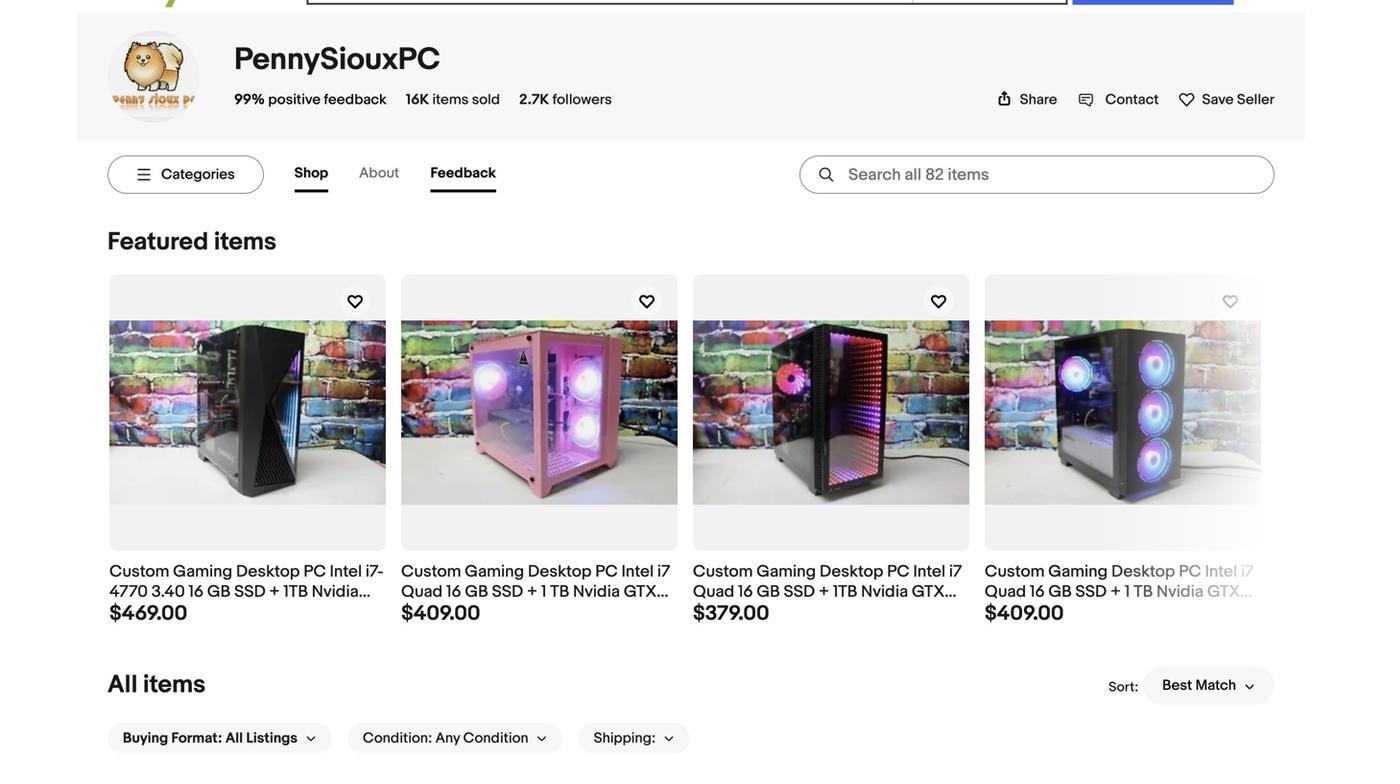 Task type: vqa. For each thing, say whether or not it's contained in the screenshot.
the right custom gaming desktop pc intel i7 quad 16 gb ssd + 1 tb nvidia gtx 970 4 gb hdmi 'button'
yes



Task type: describe. For each thing, give the bounding box(es) containing it.
nvidia inside custom gaming desktop pc intel i7 quad 16 gb ssd + 1tb nvidia gtx 660 2 gb hdmi
[[861, 582, 908, 602]]

gtx inside custom gaming desktop pc intel i7 quad 16 gb ssd + 1tb nvidia gtx 660 2 gb hdmi
[[912, 582, 945, 602]]

4 for 2nd custom gaming desktop pc intel i7 quad 16 gb ssd + 1 tb nvidia gtx 970 4 gb hdmi 'button' from the left
[[1017, 602, 1027, 622]]

feedback
[[431, 165, 496, 182]]

items for featured
[[214, 228, 277, 257]]

pennysiouxpc
[[234, 41, 440, 79]]

custom for custom gaming desktop pc intel i7 quad 16 gb ssd + 1tb nvidia gtx 660 2 gb hdmi button
[[693, 562, 753, 582]]

feedback
[[324, 91, 387, 108]]

pc inside custom gaming desktop pc intel i7 quad 16 gb ssd + 1tb nvidia gtx 660 2 gb hdmi
[[887, 562, 910, 582]]

$409.00 for 1st custom gaming desktop pc intel i7 quad 16 gb ssd + 1 tb nvidia gtx 970 4 gb hdmi 'button'
[[401, 602, 481, 627]]

custom for 1st custom gaming desktop pc intel i7 quad 16 gb ssd + 1 tb nvidia gtx 970 4 gb hdmi 'button'
[[401, 562, 461, 582]]

1060
[[146, 602, 182, 622]]

99% positive feedback
[[234, 91, 387, 108]]

desktop for 2nd custom gaming desktop pc intel i7 quad 16 gb ssd + 1 tb nvidia gtx 970 4 gb hdmi 'button' from the left
[[1112, 562, 1175, 582]]

featured items
[[108, 228, 277, 257]]

i7 for custom gaming desktop pc intel i7 quad 16 gb ssd + 1tb nvidia gtx 660 2 gb hdmi button
[[949, 562, 962, 582]]

2 custom gaming desktop pc intel i7 quad 16 gb ssd + 1 tb nvidia gtx 970 4 gb hdmi button from the left
[[985, 562, 1262, 622]]

Search for anything text field
[[310, 0, 909, 3]]

intel for 2nd custom gaming desktop pc intel i7 quad 16 gb ssd + 1 tb nvidia gtx 970 4 gb hdmi 'button' from the left
[[1205, 562, 1238, 582]]

ssd for 2nd custom gaming desktop pc intel i7 quad 16 gb ssd + 1 tb nvidia gtx 970 4 gb hdmi 'button' from the left
[[1076, 582, 1107, 602]]

any
[[436, 730, 460, 748]]

best match
[[1163, 677, 1237, 695]]

intel for the custom gaming desktop pc intel i7- 4770 3.40 16 gb ssd + 1tb nvidia gtx 1060 6 gb button
[[330, 562, 362, 582]]

desktop for custom gaming desktop pc intel i7 quad 16 gb ssd + 1tb nvidia gtx 660 2 gb hdmi button
[[820, 562, 884, 582]]

hdmi for 2nd custom gaming desktop pc intel i7 quad 16 gb ssd + 1 tb nvidia gtx 970 4 gb hdmi 'button' from the left
[[1058, 602, 1099, 622]]

gaming for custom gaming desktop pc intel i7 quad 16 gb ssd + 1tb nvidia gtx 660 2 gb hdmi button
[[757, 562, 816, 582]]

pennysiouxpc image
[[108, 36, 200, 117]]

1tb inside custom gaming desktop pc intel i7 quad 16 gb ssd + 1tb nvidia gtx 660 2 gb hdmi
[[833, 582, 858, 602]]

gaming for 2nd custom gaming desktop pc intel i7 quad 16 gb ssd + 1 tb nvidia gtx 970 4 gb hdmi 'button' from the left
[[1049, 562, 1108, 582]]

custom gaming desktop pc intel i7- 4770 3.40 16 gb ssd + 1tb nvidia gtx 1060 6 gb button
[[109, 562, 386, 622]]

seller
[[1237, 91, 1275, 108]]

buying format: all listings
[[123, 730, 298, 748]]

match
[[1196, 677, 1237, 695]]

16 for 1st custom gaming desktop pc intel i7 quad 16 gb ssd + 1 tb nvidia gtx 970 4 gb hdmi 'button'
[[446, 582, 461, 602]]

$409.00 for 2nd custom gaming desktop pc intel i7 quad 16 gb ssd + 1 tb nvidia gtx 970 4 gb hdmi 'button' from the left
[[985, 602, 1064, 627]]

categories
[[161, 166, 235, 183]]

custom gaming desktop pc intel i7-4770 3.40 16 gb ssd + 1tb nvidia gtx 1060 6 gb : quick view image
[[109, 321, 386, 505]]

gtx inside custom gaming desktop pc intel i7- 4770 3.40 16 gb ssd + 1tb nvidia gtx 1060 6 gb
[[109, 602, 142, 622]]

format:
[[171, 730, 222, 748]]

positive
[[268, 91, 321, 108]]

4 for 1st custom gaming desktop pc intel i7 quad 16 gb ssd + 1 tb nvidia gtx 970 4 gb hdmi 'button'
[[433, 602, 444, 622]]

custom gaming desktop pc intel i7 quad 16 gb ssd + 1 tb nvidia gtx 970 4 gb hdmi for 2nd custom gaming desktop pc intel i7 quad 16 gb ssd + 1 tb nvidia gtx 970 4 gb hdmi 'button' from the left
[[985, 562, 1254, 622]]

nvidia for 1st custom gaming desktop pc intel i7 quad 16 gb ssd + 1 tb nvidia gtx 970 4 gb hdmi 'button'
[[573, 582, 620, 602]]

shipping:
[[594, 730, 656, 748]]

2.7k
[[519, 91, 549, 108]]

contact link
[[1079, 91, 1159, 108]]

items for 16k
[[432, 91, 469, 108]]

best match button
[[1144, 667, 1275, 705]]

condition: any condition button
[[348, 724, 563, 754]]

desktop for the custom gaming desktop pc intel i7- 4770 3.40 16 gb ssd + 1tb nvidia gtx 1060 6 gb button
[[236, 562, 300, 582]]

ssd for 1st custom gaming desktop pc intel i7 quad 16 gb ssd + 1 tb nvidia gtx 970 4 gb hdmi 'button'
[[492, 582, 523, 602]]

quad for 1st custom gaming desktop pc intel i7 quad 16 gb ssd + 1 tb nvidia gtx 970 4 gb hdmi 'button'
[[401, 582, 443, 602]]

custom gaming desktop pc intel i7 quad 16 gb ssd + 1tb nvidia gtx 660 2 gb hdmi : quick view image
[[693, 321, 970, 505]]

1tb inside custom gaming desktop pc intel i7- 4770 3.40 16 gb ssd + 1tb nvidia gtx 1060 6 gb
[[284, 582, 308, 602]]

hdmi for 1st custom gaming desktop pc intel i7 quad 16 gb ssd + 1 tb nvidia gtx 970 4 gb hdmi 'button'
[[474, 602, 515, 622]]

nvidia for 2nd custom gaming desktop pc intel i7 quad 16 gb ssd + 1 tb nvidia gtx 970 4 gb hdmi 'button' from the left
[[1157, 582, 1204, 602]]

buying format: all listings button
[[108, 724, 332, 754]]

shop
[[295, 165, 328, 182]]

16 inside custom gaming desktop pc intel i7- 4770 3.40 16 gb ssd + 1tb nvidia gtx 1060 6 gb
[[189, 582, 204, 602]]

shipping: button
[[579, 724, 690, 754]]

custom for 2nd custom gaming desktop pc intel i7 quad 16 gb ssd + 1 tb nvidia gtx 970 4 gb hdmi 'button' from the left
[[985, 562, 1045, 582]]

share
[[1020, 91, 1058, 108]]

i7-
[[366, 562, 384, 582]]

items for all
[[143, 671, 206, 700]]

listings
[[246, 730, 298, 748]]

3.40
[[152, 582, 185, 602]]

quad for 2nd custom gaming desktop pc intel i7 quad 16 gb ssd + 1 tb nvidia gtx 970 4 gb hdmi 'button' from the left
[[985, 582, 1026, 602]]



Task type: locate. For each thing, give the bounding box(es) containing it.
0 vertical spatial items
[[432, 91, 469, 108]]

+ inside custom gaming desktop pc intel i7 quad 16 gb ssd + 1tb nvidia gtx 660 2 gb hdmi
[[819, 582, 829, 602]]

pc inside custom gaming desktop pc intel i7- 4770 3.40 16 gb ssd + 1tb nvidia gtx 1060 6 gb
[[304, 562, 326, 582]]

2 1tb from the left
[[833, 582, 858, 602]]

hdmi inside custom gaming desktop pc intel i7 quad 16 gb ssd + 1tb nvidia gtx 660 2 gb hdmi
[[766, 602, 808, 622]]

0 horizontal spatial items
[[143, 671, 206, 700]]

gaming inside custom gaming desktop pc intel i7- 4770 3.40 16 gb ssd + 1tb nvidia gtx 1060 6 gb
[[173, 562, 232, 582]]

2 970 from the left
[[985, 602, 1013, 622]]

4 ssd from the left
[[1076, 582, 1107, 602]]

16 for custom gaming desktop pc intel i7 quad 16 gb ssd + 1tb nvidia gtx 660 2 gb hdmi button
[[738, 582, 753, 602]]

2 hdmi from the left
[[766, 602, 808, 622]]

4 intel from the left
[[1205, 562, 1238, 582]]

16 inside custom gaming desktop pc intel i7 quad 16 gb ssd + 1tb nvidia gtx 660 2 gb hdmi
[[738, 582, 753, 602]]

save
[[1202, 91, 1234, 108]]

3 hdmi from the left
[[1058, 602, 1099, 622]]

2
[[726, 602, 736, 622]]

4 + from the left
[[1111, 582, 1121, 602]]

tb for 1st custom gaming desktop pc intel i7 quad 16 gb ssd + 1 tb nvidia gtx 970 4 gb hdmi 'button'
[[550, 582, 570, 602]]

desktop for 1st custom gaming desktop pc intel i7 quad 16 gb ssd + 1 tb nvidia gtx 970 4 gb hdmi 'button'
[[528, 562, 592, 582]]

1 horizontal spatial 1tb
[[833, 582, 858, 602]]

0 horizontal spatial tb
[[550, 582, 570, 602]]

sort:
[[1109, 680, 1139, 696]]

2 custom gaming desktop pc intel i7 quad 16 gb ssd + 1 tb nvidia gtx 970 4 gb hdmi from the left
[[985, 562, 1254, 622]]

1 vertical spatial items
[[214, 228, 277, 257]]

2 horizontal spatial quad
[[985, 582, 1026, 602]]

custom gaming desktop pc intel i7 quad 16 gb ssd + 1 tb nvidia gtx 970 4 gb hdmi : quick view image for 1st custom gaming desktop pc intel i7 quad 16 gb ssd + 1 tb nvidia gtx 970 4 gb hdmi 'button'
[[401, 321, 678, 505]]

2 $409.00 from the left
[[985, 602, 1064, 627]]

3 pc from the left
[[887, 562, 910, 582]]

condition
[[463, 730, 529, 748]]

2 horizontal spatial i7
[[1241, 562, 1254, 582]]

2 1 from the left
[[1125, 582, 1130, 602]]

gb
[[207, 582, 231, 602], [465, 582, 488, 602], [757, 582, 780, 602], [1049, 582, 1072, 602], [198, 602, 222, 622], [447, 602, 471, 622], [739, 602, 763, 622], [1031, 602, 1054, 622]]

0 horizontal spatial 1
[[541, 582, 547, 602]]

2 pc from the left
[[595, 562, 618, 582]]

$409.00
[[401, 602, 481, 627], [985, 602, 1064, 627]]

custom gaming desktop pc intel i7 quad 16 gb ssd + 1tb nvidia gtx 660 2 gb hdmi
[[693, 562, 962, 622]]

1 custom gaming desktop pc intel i7 quad 16 gb ssd + 1 tb nvidia gtx 970 4 gb hdmi : quick view image from the left
[[401, 321, 678, 505]]

+ for 2nd custom gaming desktop pc intel i7 quad 16 gb ssd + 1 tb nvidia gtx 970 4 gb hdmi 'button' from the left
[[1111, 582, 1121, 602]]

16k
[[406, 91, 429, 108]]

3 custom from the left
[[693, 562, 753, 582]]

contact
[[1106, 91, 1159, 108]]

2.7k followers
[[519, 91, 612, 108]]

1 i7 from the left
[[658, 562, 671, 582]]

2 4 from the left
[[1017, 602, 1027, 622]]

2 quad from the left
[[693, 582, 735, 602]]

all up buying
[[108, 671, 138, 700]]

3 + from the left
[[819, 582, 829, 602]]

0 horizontal spatial hdmi
[[474, 602, 515, 622]]

Search all 82 items field
[[800, 156, 1275, 194]]

custom gaming desktop pc intel i7 quad 16 gb ssd + 1 tb nvidia gtx 970 4 gb hdmi for 1st custom gaming desktop pc intel i7 quad 16 gb ssd + 1 tb nvidia gtx 970 4 gb hdmi 'button'
[[401, 562, 671, 622]]

1 horizontal spatial custom gaming desktop pc intel i7 quad 16 gb ssd + 1 tb nvidia gtx 970 4 gb hdmi : quick view image
[[985, 321, 1262, 505]]

custom gaming desktop pc intel i7 quad 16 gb ssd + 1tb nvidia gtx 660 2 gb hdmi button
[[693, 562, 970, 622]]

intel inside custom gaming desktop pc intel i7 quad 16 gb ssd + 1tb nvidia gtx 660 2 gb hdmi
[[914, 562, 946, 582]]

pc
[[304, 562, 326, 582], [595, 562, 618, 582], [887, 562, 910, 582], [1179, 562, 1202, 582]]

ssd
[[234, 582, 266, 602], [492, 582, 523, 602], [784, 582, 815, 602], [1076, 582, 1107, 602]]

custom inside custom gaming desktop pc intel i7 quad 16 gb ssd + 1tb nvidia gtx 660 2 gb hdmi
[[693, 562, 753, 582]]

4 gaming from the left
[[1049, 562, 1108, 582]]

1 horizontal spatial quad
[[693, 582, 735, 602]]

2 nvidia from the left
[[573, 582, 620, 602]]

custom
[[109, 562, 169, 582], [401, 562, 461, 582], [693, 562, 753, 582], [985, 562, 1045, 582]]

tb
[[550, 582, 570, 602], [1134, 582, 1153, 602]]

1 horizontal spatial all
[[225, 730, 243, 748]]

970
[[401, 602, 430, 622], [985, 602, 1013, 622]]

660
[[693, 602, 723, 622]]

buying
[[123, 730, 168, 748]]

desktop inside custom gaming desktop pc intel i7- 4770 3.40 16 gb ssd + 1tb nvidia gtx 1060 6 gb
[[236, 562, 300, 582]]

+
[[269, 582, 280, 602], [527, 582, 538, 602], [819, 582, 829, 602], [1111, 582, 1121, 602]]

1 custom gaming desktop pc intel i7 quad 16 gb ssd + 1 tb nvidia gtx 970 4 gb hdmi from the left
[[401, 562, 671, 622]]

2 tb from the left
[[1134, 582, 1153, 602]]

tab list
[[295, 157, 527, 192]]

i7 for 1st custom gaming desktop pc intel i7 quad 16 gb ssd + 1 tb nvidia gtx 970 4 gb hdmi 'button'
[[658, 562, 671, 582]]

2 16 from the left
[[446, 582, 461, 602]]

16k items sold
[[406, 91, 500, 108]]

1 horizontal spatial custom gaming desktop pc intel i7 quad 16 gb ssd + 1 tb nvidia gtx 970 4 gb hdmi button
[[985, 562, 1262, 622]]

2 ssd from the left
[[492, 582, 523, 602]]

+ for custom gaming desktop pc intel i7 quad 16 gb ssd + 1tb nvidia gtx 660 2 gb hdmi button
[[819, 582, 829, 602]]

1 $409.00 from the left
[[401, 602, 481, 627]]

2 custom gaming desktop pc intel i7 quad 16 gb ssd + 1 tb nvidia gtx 970 4 gb hdmi : quick view image from the left
[[985, 321, 1262, 505]]

items up format:
[[143, 671, 206, 700]]

4
[[433, 602, 444, 622], [1017, 602, 1027, 622]]

1 pc from the left
[[304, 562, 326, 582]]

desktop inside custom gaming desktop pc intel i7 quad 16 gb ssd + 1tb nvidia gtx 660 2 gb hdmi
[[820, 562, 884, 582]]

intel for 1st custom gaming desktop pc intel i7 quad 16 gb ssd + 1 tb nvidia gtx 970 4 gb hdmi 'button'
[[622, 562, 654, 582]]

best
[[1163, 677, 1193, 695]]

1 horizontal spatial hdmi
[[766, 602, 808, 622]]

ssd for custom gaming desktop pc intel i7 quad 16 gb ssd + 1tb nvidia gtx 660 2 gb hdmi button
[[784, 582, 815, 602]]

1 quad from the left
[[401, 582, 443, 602]]

+ for 1st custom gaming desktop pc intel i7 quad 16 gb ssd + 1 tb nvidia gtx 970 4 gb hdmi 'button'
[[527, 582, 538, 602]]

1 4 from the left
[[433, 602, 444, 622]]

save seller
[[1202, 91, 1275, 108]]

ssd inside custom gaming desktop pc intel i7 quad 16 gb ssd + 1tb nvidia gtx 660 2 gb hdmi
[[784, 582, 815, 602]]

tb for 2nd custom gaming desktop pc intel i7 quad 16 gb ssd + 1 tb nvidia gtx 970 4 gb hdmi 'button' from the left
[[1134, 582, 1153, 602]]

3 intel from the left
[[914, 562, 946, 582]]

99%
[[234, 91, 265, 108]]

1 gaming from the left
[[173, 562, 232, 582]]

0 horizontal spatial 4
[[433, 602, 444, 622]]

gaming inside custom gaming desktop pc intel i7 quad 16 gb ssd + 1tb nvidia gtx 660 2 gb hdmi
[[757, 562, 816, 582]]

nvidia for the custom gaming desktop pc intel i7- 4770 3.40 16 gb ssd + 1tb nvidia gtx 1060 6 gb button
[[312, 582, 359, 602]]

4 pc from the left
[[1179, 562, 1202, 582]]

custom gaming desktop pc intel i7 quad 16 gb ssd + 1 tb nvidia gtx 970 4 gb hdmi : quick view image for 2nd custom gaming desktop pc intel i7 quad 16 gb ssd + 1 tb nvidia gtx 970 4 gb hdmi 'button' from the left
[[985, 321, 1262, 505]]

+ inside custom gaming desktop pc intel i7- 4770 3.40 16 gb ssd + 1tb nvidia gtx 1060 6 gb
[[269, 582, 280, 602]]

3 ssd from the left
[[784, 582, 815, 602]]

items right 16k
[[432, 91, 469, 108]]

1 hdmi from the left
[[474, 602, 515, 622]]

4 custom from the left
[[985, 562, 1045, 582]]

custom gaming desktop pc intel i7 quad 16 gb ssd + 1 tb nvidia gtx 970 4 gb hdmi
[[401, 562, 671, 622], [985, 562, 1254, 622]]

3 desktop from the left
[[820, 562, 884, 582]]

2 i7 from the left
[[949, 562, 962, 582]]

1 custom from the left
[[109, 562, 169, 582]]

all inside dropdown button
[[225, 730, 243, 748]]

followers
[[553, 91, 612, 108]]

custom gaming desktop pc intel i7 quad 16 gb ssd + 1 tb nvidia gtx 970 4 gb hdmi button
[[401, 562, 678, 622], [985, 562, 1262, 622]]

desktop
[[236, 562, 300, 582], [528, 562, 592, 582], [820, 562, 884, 582], [1112, 562, 1175, 582]]

2 + from the left
[[527, 582, 538, 602]]

intel
[[330, 562, 362, 582], [622, 562, 654, 582], [914, 562, 946, 582], [1205, 562, 1238, 582]]

intel inside custom gaming desktop pc intel i7- 4770 3.40 16 gb ssd + 1tb nvidia gtx 1060 6 gb
[[330, 562, 362, 582]]

2 horizontal spatial hdmi
[[1058, 602, 1099, 622]]

0 horizontal spatial 1tb
[[284, 582, 308, 602]]

1 intel from the left
[[330, 562, 362, 582]]

4770
[[109, 582, 148, 602]]

hdmi
[[474, 602, 515, 622], [766, 602, 808, 622], [1058, 602, 1099, 622]]

1 horizontal spatial items
[[214, 228, 277, 257]]

categories button
[[108, 156, 264, 194]]

2 custom from the left
[[401, 562, 461, 582]]

4 nvidia from the left
[[1157, 582, 1204, 602]]

6
[[185, 602, 195, 622]]

0 horizontal spatial all
[[108, 671, 138, 700]]

gaming for 1st custom gaming desktop pc intel i7 quad 16 gb ssd + 1 tb nvidia gtx 970 4 gb hdmi 'button'
[[465, 562, 524, 582]]

quad inside custom gaming desktop pc intel i7 quad 16 gb ssd + 1tb nvidia gtx 660 2 gb hdmi
[[693, 582, 735, 602]]

intel for custom gaming desktop pc intel i7 quad 16 gb ssd + 1tb nvidia gtx 660 2 gb hdmi button
[[914, 562, 946, 582]]

0 horizontal spatial custom gaming desktop pc intel i7 quad 16 gb ssd + 1 tb nvidia gtx 970 4 gb hdmi : quick view image
[[401, 321, 678, 505]]

i7
[[658, 562, 671, 582], [949, 562, 962, 582], [1241, 562, 1254, 582]]

1
[[541, 582, 547, 602], [1125, 582, 1130, 602]]

1 1tb from the left
[[284, 582, 308, 602]]

nvidia
[[312, 582, 359, 602], [573, 582, 620, 602], [861, 582, 908, 602], [1157, 582, 1204, 602]]

1 horizontal spatial 1
[[1125, 582, 1130, 602]]

gtx
[[624, 582, 657, 602], [912, 582, 945, 602], [1208, 582, 1241, 602], [109, 602, 142, 622]]

tab list containing shop
[[295, 157, 527, 192]]

0 horizontal spatial i7
[[658, 562, 671, 582]]

ssd inside custom gaming desktop pc intel i7- 4770 3.40 16 gb ssd + 1tb nvidia gtx 1060 6 gb
[[234, 582, 266, 602]]

1 nvidia from the left
[[312, 582, 359, 602]]

1 for 1st custom gaming desktop pc intel i7 quad 16 gb ssd + 1 tb nvidia gtx 970 4 gb hdmi 'button'
[[541, 582, 547, 602]]

1 desktop from the left
[[236, 562, 300, 582]]

970 for 1st custom gaming desktop pc intel i7 quad 16 gb ssd + 1 tb nvidia gtx 970 4 gb hdmi 'button'
[[401, 602, 430, 622]]

4 16 from the left
[[1030, 582, 1045, 602]]

about
[[359, 165, 400, 182]]

0 horizontal spatial $409.00
[[401, 602, 481, 627]]

$379.00
[[693, 602, 770, 627]]

1 horizontal spatial i7
[[949, 562, 962, 582]]

1 + from the left
[[269, 582, 280, 602]]

1 custom gaming desktop pc intel i7 quad 16 gb ssd + 1 tb nvidia gtx 970 4 gb hdmi button from the left
[[401, 562, 678, 622]]

3 quad from the left
[[985, 582, 1026, 602]]

1 horizontal spatial 970
[[985, 602, 1013, 622]]

1 tb from the left
[[550, 582, 570, 602]]

i7 for 2nd custom gaming desktop pc intel i7 quad 16 gb ssd + 1 tb nvidia gtx 970 4 gb hdmi 'button' from the left
[[1241, 562, 1254, 582]]

0 horizontal spatial 970
[[401, 602, 430, 622]]

all
[[108, 671, 138, 700], [225, 730, 243, 748]]

2 gaming from the left
[[465, 562, 524, 582]]

custom inside custom gaming desktop pc intel i7- 4770 3.40 16 gb ssd + 1tb nvidia gtx 1060 6 gb
[[109, 562, 169, 582]]

all right format:
[[225, 730, 243, 748]]

quad
[[401, 582, 443, 602], [693, 582, 735, 602], [985, 582, 1026, 602]]

featured
[[108, 228, 209, 257]]

0 horizontal spatial custom gaming desktop pc intel i7 quad 16 gb ssd + 1 tb nvidia gtx 970 4 gb hdmi
[[401, 562, 671, 622]]

1tb
[[284, 582, 308, 602], [833, 582, 858, 602]]

1 ssd from the left
[[234, 582, 266, 602]]

gaming for the custom gaming desktop pc intel i7- 4770 3.40 16 gb ssd + 1tb nvidia gtx 1060 6 gb button
[[173, 562, 232, 582]]

970 for 2nd custom gaming desktop pc intel i7 quad 16 gb ssd + 1 tb nvidia gtx 970 4 gb hdmi 'button' from the left
[[985, 602, 1013, 622]]

3 16 from the left
[[738, 582, 753, 602]]

1 970 from the left
[[401, 602, 430, 622]]

custom gaming desktop pc intel i7- 4770 3.40 16 gb ssd + 1tb nvidia gtx 1060 6 gb
[[109, 562, 384, 622]]

0 vertical spatial all
[[108, 671, 138, 700]]

condition:
[[363, 730, 432, 748]]

1 1 from the left
[[541, 582, 547, 602]]

2 intel from the left
[[622, 562, 654, 582]]

custom gaming desktop pc intel i7 quad 16 gb ssd + 1 tb nvidia gtx 970 4 gb hdmi : quick view image
[[401, 321, 678, 505], [985, 321, 1262, 505]]

items down the "categories"
[[214, 228, 277, 257]]

0 horizontal spatial custom gaming desktop pc intel i7 quad 16 gb ssd + 1 tb nvidia gtx 970 4 gb hdmi button
[[401, 562, 678, 622]]

custom for the custom gaming desktop pc intel i7- 4770 3.40 16 gb ssd + 1tb nvidia gtx 1060 6 gb button
[[109, 562, 169, 582]]

$469.00
[[109, 602, 188, 627]]

2 desktop from the left
[[528, 562, 592, 582]]

2 horizontal spatial items
[[432, 91, 469, 108]]

pennysiouxpc link
[[234, 41, 440, 79]]

1 horizontal spatial tb
[[1134, 582, 1153, 602]]

3 gaming from the left
[[757, 562, 816, 582]]

all items
[[108, 671, 206, 700]]

2 vertical spatial items
[[143, 671, 206, 700]]

items
[[432, 91, 469, 108], [214, 228, 277, 257], [143, 671, 206, 700]]

16 for 2nd custom gaming desktop pc intel i7 quad 16 gb ssd + 1 tb nvidia gtx 970 4 gb hdmi 'button' from the left
[[1030, 582, 1045, 602]]

gaming
[[173, 562, 232, 582], [465, 562, 524, 582], [757, 562, 816, 582], [1049, 562, 1108, 582]]

None submit
[[1073, 0, 1234, 5]]

1 for 2nd custom gaming desktop pc intel i7 quad 16 gb ssd + 1 tb nvidia gtx 970 4 gb hdmi 'button' from the left
[[1125, 582, 1130, 602]]

16
[[189, 582, 204, 602], [446, 582, 461, 602], [738, 582, 753, 602], [1030, 582, 1045, 602]]

save seller button
[[1178, 87, 1275, 108]]

i7 inside custom gaming desktop pc intel i7 quad 16 gb ssd + 1tb nvidia gtx 660 2 gb hdmi
[[949, 562, 962, 582]]

nvidia inside custom gaming desktop pc intel i7- 4770 3.40 16 gb ssd + 1tb nvidia gtx 1060 6 gb
[[312, 582, 359, 602]]

sold
[[472, 91, 500, 108]]

1 horizontal spatial 4
[[1017, 602, 1027, 622]]

condition: any condition
[[363, 730, 529, 748]]

3 i7 from the left
[[1241, 562, 1254, 582]]

1 16 from the left
[[189, 582, 204, 602]]

3 nvidia from the left
[[861, 582, 908, 602]]

share button
[[997, 91, 1058, 108]]

1 horizontal spatial custom gaming desktop pc intel i7 quad 16 gb ssd + 1 tb nvidia gtx 970 4 gb hdmi
[[985, 562, 1254, 622]]

4 desktop from the left
[[1112, 562, 1175, 582]]

0 horizontal spatial quad
[[401, 582, 443, 602]]

quad for custom gaming desktop pc intel i7 quad 16 gb ssd + 1tb nvidia gtx 660 2 gb hdmi button
[[693, 582, 735, 602]]

1 horizontal spatial $409.00
[[985, 602, 1064, 627]]

1 vertical spatial all
[[225, 730, 243, 748]]



